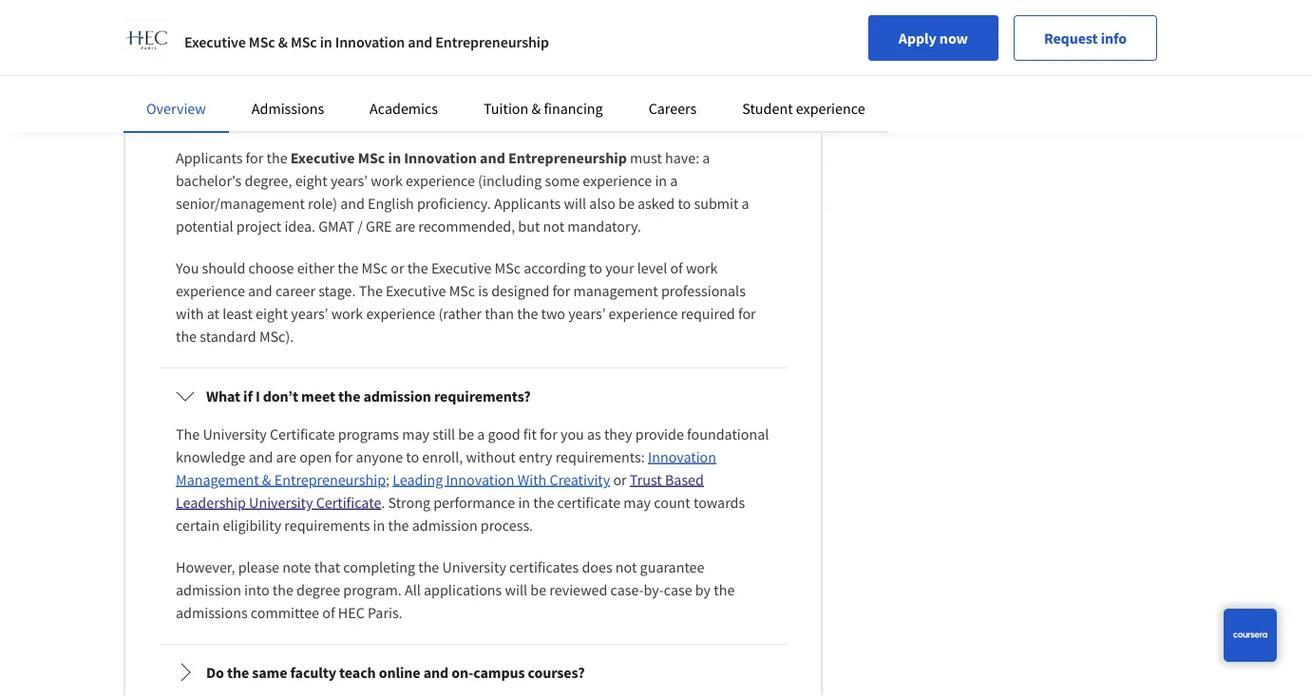 Task type: describe. For each thing, give the bounding box(es) containing it.
leading
[[393, 470, 443, 489]]

meet
[[301, 387, 336, 406]]

management
[[176, 470, 259, 489]]

senior/management
[[176, 194, 305, 213]]

of inside you should choose either the msc or the executive msc according to your level of work experience and career stage. the executive msc is designed for management professionals with at least eight years' work experience (rather than the two years' experience required for the standard msc).
[[671, 258, 683, 278]]

are inside must have: a bachelor's degree, two years' work experience and english proficiency. applicants will also be asked to submit a potential project idea. gmat / gre are recommended, but not mandatory.
[[395, 106, 415, 125]]

does
[[582, 558, 613, 577]]

2 horizontal spatial &
[[532, 99, 541, 118]]

what for what if i don't meet the admission requirements?
[[206, 387, 241, 406]]

admission inside dropdown button
[[364, 387, 431, 406]]

request info
[[1045, 29, 1127, 48]]

towards
[[694, 493, 745, 512]]

you
[[561, 425, 584, 444]]

what if i don't meet the admission requirements? button
[[161, 370, 786, 423]]

still
[[433, 425, 455, 444]]

in down executive msc & msc in innovation and entrepreneurship
[[321, 61, 334, 80]]

must have: a bachelor's degree, two years' work experience and english proficiency. applicants will also be asked to submit a potential project idea. gmat / gre are recommended, but not mandatory.
[[176, 61, 762, 125]]

reviewed
[[550, 581, 608, 600]]

experience inside must have: a bachelor's degree, two years' work experience and english proficiency. applicants will also be asked to submit a potential project idea. gmat / gre are recommended, but not mandatory.
[[278, 84, 348, 103]]

gre inside must have: a bachelor's degree, two years' work experience and english proficiency. applicants will also be asked to submit a potential project idea. gmat / gre are recommended, but not mandatory.
[[366, 106, 392, 125]]

may inside . strong performance in the certificate may count towards certain eligibility requirements in the admission process.
[[624, 493, 651, 512]]

innovation down executive msc & msc in innovation and entrepreneurship
[[337, 61, 410, 80]]

applicants inside must have: a bachelor's degree, eight years' work experience (including some experience in a senior/management role) and english proficiency. applicants will also be asked to submit a potential project idea. gmat / gre are recommended, but not mandatory.
[[494, 194, 561, 213]]

should
[[202, 258, 246, 278]]

enroll,
[[422, 448, 463, 467]]

note
[[283, 558, 311, 577]]

online
[[379, 663, 421, 682]]

what are the entry requirements for the two different tracks? button
[[161, 6, 786, 59]]

work down stage. at the left
[[331, 304, 363, 323]]

with
[[518, 470, 547, 489]]

admissions
[[176, 604, 248, 623]]

experience right some
[[583, 171, 652, 190]]

tracks?
[[562, 23, 610, 42]]

and inside dropdown button
[[424, 663, 449, 682]]

certificate
[[558, 493, 621, 512]]

and inside the university certificate programs may still be a good fit for you as they provide foundational knowledge and are open for anyone to enroll, without entry requirements:
[[249, 448, 273, 467]]

provide
[[636, 425, 684, 444]]

careers link
[[649, 99, 697, 118]]

experience down the applicants for the executive msc in innovation and entrepreneurship
[[406, 171, 475, 190]]

executive up is
[[431, 258, 492, 278]]

apply now button
[[869, 15, 999, 61]]

for right the 'required'
[[739, 304, 756, 323]]

tuition & financing
[[484, 99, 603, 118]]

requirements?
[[434, 387, 531, 406]]

some
[[545, 171, 580, 190]]

required
[[681, 304, 735, 323]]

please
[[238, 558, 279, 577]]

however,
[[176, 558, 235, 577]]

gmat inside must have: a bachelor's degree, eight years' work experience (including some experience in a senior/management role) and english proficiency. applicants will also be asked to submit a potential project idea. gmat / gre are recommended, but not mandatory.
[[319, 217, 355, 236]]

info
[[1101, 29, 1127, 48]]

eligibility
[[223, 516, 281, 535]]

; leading innovation with creativity or
[[386, 470, 630, 489]]

level
[[638, 258, 668, 278]]

executive up role)
[[291, 148, 355, 167]]

and inside you should choose either the msc or the executive msc according to your level of work experience and career stage. the executive msc is designed for management professionals with at least eight years' work experience (rather than the two years' experience required for the standard msc).
[[248, 281, 273, 300]]

are inside the university certificate programs may still be a good fit for you as they provide foundational knowledge and are open for anyone to enroll, without entry requirements:
[[276, 448, 297, 467]]

have: for a
[[665, 148, 700, 167]]

performance
[[434, 493, 515, 512]]

executive up (rather
[[386, 281, 446, 300]]

do the same faculty teach online and on-campus courses? button
[[161, 646, 786, 697]]

open
[[300, 448, 332, 467]]

trust based leadership university certificate link
[[176, 470, 704, 512]]

and inside must have: a bachelor's degree, two years' work experience and english proficiency. applicants will also be asked to submit a potential project idea. gmat / gre are recommended, but not mandatory.
[[351, 84, 375, 103]]

i
[[256, 387, 260, 406]]

trust based leadership university certificate
[[176, 470, 704, 512]]

be inside the university certificate programs may still be a good fit for you as they provide foundational knowledge and are open for anyone to enroll, without entry requirements:
[[459, 425, 474, 444]]

faculty
[[290, 663, 336, 682]]

(rather
[[439, 304, 482, 323]]

in down "academics" link
[[388, 148, 401, 167]]

strong
[[388, 493, 431, 512]]

requirements:
[[556, 448, 645, 467]]

experience right student at the top right
[[796, 99, 866, 118]]

creativity
[[550, 470, 610, 489]]

on-
[[452, 663, 474, 682]]

certain
[[176, 516, 220, 535]]

programs
[[338, 425, 399, 444]]

for up 'senior/management'
[[246, 148, 264, 167]]

recommended, inside must have: a bachelor's degree, two years' work experience and english proficiency. applicants will also be asked to submit a potential project idea. gmat / gre are recommended, but not mandatory.
[[419, 106, 515, 125]]

by-
[[644, 581, 664, 600]]

leading innovation with creativity link
[[393, 470, 610, 489]]

campus
[[474, 663, 525, 682]]

entrepreneurship up must have: a bachelor's degree, two years' work experience and english proficiency. applicants will also be asked to submit a potential project idea. gmat / gre are recommended, but not mandatory.
[[436, 32, 549, 51]]

student experience
[[743, 99, 866, 118]]

student experience link
[[743, 99, 866, 118]]

at
[[207, 304, 220, 323]]

certificates
[[510, 558, 579, 577]]

innovation down "academics" link
[[404, 148, 477, 167]]

or inside you should choose either the msc or the executive msc according to your level of work experience and career stage. the executive msc is designed for management professionals with at least eight years' work experience (rather than the two years' experience required for the standard msc).
[[391, 258, 404, 278]]

do
[[206, 663, 224, 682]]

to inside must have: a bachelor's degree, two years' work experience and english proficiency. applicants will also be asked to submit a potential project idea. gmat / gre are recommended, but not mandatory.
[[688, 84, 702, 103]]

count
[[654, 493, 691, 512]]

the inside you should choose either the msc or the executive msc according to your level of work experience and career stage. the executive msc is designed for management professionals with at least eight years' work experience (rather than the two years' experience required for the standard msc).
[[359, 281, 383, 300]]

experience left (rather
[[366, 304, 436, 323]]

is
[[478, 281, 489, 300]]

entry inside the university certificate programs may still be a good fit for you as they provide foundational knowledge and are open for anyone to enroll, without entry requirements:
[[519, 448, 553, 467]]

submit inside must have: a bachelor's degree, two years' work experience and english proficiency. applicants will also be asked to submit a potential project idea. gmat / gre are recommended, but not mandatory.
[[705, 84, 749, 103]]

good
[[488, 425, 521, 444]]

anyone
[[356, 448, 403, 467]]

experience up at
[[176, 281, 245, 300]]

program.
[[343, 581, 402, 600]]

hec
[[338, 604, 365, 623]]

innovation up applicants for the msc in innovation and entrepreneurship
[[335, 32, 405, 51]]

two inside dropdown button
[[472, 23, 498, 42]]

for right open
[[335, 448, 353, 467]]

overview
[[146, 99, 206, 118]]

don't
[[263, 387, 298, 406]]

careers
[[649, 99, 697, 118]]

bachelor's for also
[[646, 61, 712, 80]]

that
[[314, 558, 340, 577]]

if
[[243, 387, 253, 406]]

request info button
[[1014, 15, 1158, 61]]

with
[[176, 304, 204, 323]]

apply
[[899, 29, 937, 48]]

university inside however, please note that completing the university certificates does not guarantee admission into the degree program. all applications will be reviewed case-by-case by the admissions committee of hec paris.
[[442, 558, 507, 577]]

according
[[524, 258, 586, 278]]

executive right hec paris logo
[[184, 32, 246, 51]]

your
[[606, 258, 635, 278]]

;
[[386, 470, 390, 489]]

project inside must have: a bachelor's degree, eight years' work experience (including some experience in a senior/management role) and english proficiency. applicants will also be asked to submit a potential project idea. gmat / gre are recommended, but not mandatory.
[[237, 217, 282, 236]]

two inside must have: a bachelor's degree, two years' work experience and english proficiency. applicants will also be asked to submit a potential project idea. gmat / gre are recommended, but not mandatory.
[[176, 84, 200, 103]]

student
[[743, 99, 793, 118]]

for up admissions link
[[246, 61, 264, 80]]

innovation management & entrepreneurship
[[176, 448, 717, 489]]

mandatory. inside must have: a bachelor's degree, eight years' work experience (including some experience in a senior/management role) and english proficiency. applicants will also be asked to submit a potential project idea. gmat / gre are recommended, but not mandatory.
[[568, 217, 641, 236]]

as
[[587, 425, 601, 444]]

admissions
[[252, 99, 324, 118]]

requirements inside dropdown button
[[332, 23, 422, 42]]

project inside must have: a bachelor's degree, two years' work experience and english proficiency. applicants will also be asked to submit a potential project idea. gmat / gre are recommended, but not mandatory.
[[237, 106, 282, 125]]

degree, for and
[[245, 171, 292, 190]]

have: for will
[[598, 61, 632, 80]]

experience down management
[[609, 304, 678, 323]]

professionals
[[661, 281, 746, 300]]

. strong performance in the certificate may count towards certain eligibility requirements in the admission process.
[[176, 493, 745, 535]]

degree, for asked
[[715, 61, 762, 80]]

proficiency. inside must have: a bachelor's degree, two years' work experience and english proficiency. applicants will also be asked to submit a potential project idea. gmat / gre are recommended, but not mandatory.
[[427, 84, 501, 103]]

for down according
[[553, 281, 571, 300]]

a inside the university certificate programs may still be a good fit for you as they provide foundational knowledge and are open for anyone to enroll, without entry requirements:
[[477, 425, 485, 444]]

applicants for the executive msc in innovation and entrepreneurship
[[176, 148, 627, 167]]

idea. inside must have: a bachelor's degree, eight years' work experience (including some experience in a senior/management role) and english proficiency. applicants will also be asked to submit a potential project idea. gmat / gre are recommended, but not mandatory.
[[285, 217, 316, 236]]

years' inside must have: a bachelor's degree, two years' work experience and english proficiency. applicants will also be asked to submit a potential project idea. gmat / gre are recommended, but not mandatory.
[[203, 84, 240, 103]]

years' down career at the left
[[291, 304, 328, 323]]

asked inside must have: a bachelor's degree, eight years' work experience (including some experience in a senior/management role) and english proficiency. applicants will also be asked to submit a potential project idea. gmat / gre are recommended, but not mandatory.
[[638, 194, 675, 213]]



Task type: locate. For each thing, give the bounding box(es) containing it.
role)
[[308, 194, 337, 213]]

what left if
[[206, 387, 241, 406]]

the
[[359, 281, 383, 300], [176, 425, 200, 444]]

potential inside must have: a bachelor's degree, two years' work experience and english proficiency. applicants will also be asked to submit a potential project idea. gmat / gre are recommended, but not mandatory.
[[176, 106, 234, 125]]

are inside the what are the entry requirements for the two different tracks? dropdown button
[[243, 23, 265, 42]]

0 horizontal spatial &
[[262, 470, 271, 489]]

requirements inside . strong performance in the certificate may count towards certain eligibility requirements in the admission process.
[[285, 516, 370, 535]]

also up your
[[590, 194, 616, 213]]

0 vertical spatial admission
[[364, 387, 431, 406]]

0 vertical spatial eight
[[295, 171, 328, 190]]

1 idea. from the top
[[285, 106, 316, 125]]

asked up level
[[638, 194, 675, 213]]

must for in
[[630, 148, 662, 167]]

not up according
[[543, 217, 565, 236]]

2 vertical spatial not
[[616, 558, 637, 577]]

1 horizontal spatial may
[[624, 493, 651, 512]]

gmat down applicants for the msc in innovation and entrepreneurship
[[319, 106, 355, 125]]

1 vertical spatial recommended,
[[419, 217, 515, 236]]

paris.
[[368, 604, 403, 623]]

leadership
[[176, 493, 246, 512]]

2 but from the top
[[518, 217, 540, 236]]

academics
[[370, 99, 438, 118]]

0 horizontal spatial may
[[402, 425, 430, 444]]

university up 'applications' on the bottom of the page
[[442, 558, 507, 577]]

mandatory.
[[568, 106, 641, 125], [568, 217, 641, 236]]

not up case-
[[616, 558, 637, 577]]

are left open
[[276, 448, 297, 467]]

same
[[252, 663, 287, 682]]

1 / from the top
[[358, 106, 363, 125]]

have: down tracks?
[[598, 61, 632, 80]]

proficiency. down the what are the entry requirements for the two different tracks? dropdown button
[[427, 84, 501, 103]]

1 vertical spatial certificate
[[316, 493, 381, 512]]

/ inside must have: a bachelor's degree, eight years' work experience (including some experience in a senior/management role) and english proficiency. applicants will also be asked to submit a potential project idea. gmat / gre are recommended, but not mandatory.
[[358, 217, 363, 236]]

degree, inside must have: a bachelor's degree, eight years' work experience (including some experience in a senior/management role) and english proficiency. applicants will also be asked to submit a potential project idea. gmat / gre are recommended, but not mandatory.
[[245, 171, 292, 190]]

will down some
[[564, 194, 587, 213]]

2 potential from the top
[[176, 217, 234, 236]]

0 vertical spatial must
[[563, 61, 595, 80]]

1 what from the top
[[206, 23, 241, 42]]

0 vertical spatial requirements
[[332, 23, 422, 42]]

1 vertical spatial /
[[358, 217, 363, 236]]

are inside must have: a bachelor's degree, eight years' work experience (including some experience in a senior/management role) and english proficiency. applicants will also be asked to submit a potential project idea. gmat / gre are recommended, but not mandatory.
[[395, 217, 415, 236]]

not right tuition
[[543, 106, 565, 125]]

1 horizontal spatial &
[[278, 32, 288, 51]]

0 vertical spatial submit
[[705, 84, 749, 103]]

to
[[688, 84, 702, 103], [678, 194, 691, 213], [589, 258, 603, 278], [406, 448, 419, 467]]

gre inside must have: a bachelor's degree, eight years' work experience (including some experience in a senior/management role) and english proficiency. applicants will also be asked to submit a potential project idea. gmat / gre are recommended, but not mandatory.
[[366, 217, 392, 236]]

for inside dropdown button
[[425, 23, 444, 42]]

bachelor's for senior/management
[[176, 171, 242, 190]]

1 vertical spatial eight
[[256, 304, 288, 323]]

0 vertical spatial bachelor's
[[646, 61, 712, 80]]

what if i don't meet the admission requirements?
[[206, 387, 531, 406]]

entrepreneurship inside innovation management & entrepreneurship
[[275, 470, 386, 489]]

what right hec paris logo
[[206, 23, 241, 42]]

years' up role)
[[331, 171, 368, 190]]

of left hec
[[322, 604, 335, 623]]

work up professionals in the right top of the page
[[686, 258, 718, 278]]

/ down the applicants for the executive msc in innovation and entrepreneurship
[[358, 217, 363, 236]]

what for what are the entry requirements for the two different tracks?
[[206, 23, 241, 42]]

gre down applicants for the msc in innovation and entrepreneurship
[[366, 106, 392, 125]]

0 horizontal spatial degree,
[[245, 171, 292, 190]]

0 vertical spatial gmat
[[319, 106, 355, 125]]

will inside must have: a bachelor's degree, two years' work experience and english proficiency. applicants will also be asked to submit a potential project idea. gmat / gre are recommended, but not mandatory.
[[574, 84, 597, 103]]

& for executive
[[278, 32, 288, 51]]

for right fit
[[540, 425, 558, 444]]

work inside must have: a bachelor's degree, eight years' work experience (including some experience in a senior/management role) and english proficiency. applicants will also be asked to submit a potential project idea. gmat / gre are recommended, but not mandatory.
[[371, 171, 403, 190]]

work
[[243, 84, 275, 103], [371, 171, 403, 190], [686, 258, 718, 278], [331, 304, 363, 323]]

entrepreneurship up tuition
[[441, 61, 560, 80]]

bachelor's inside must have: a bachelor's degree, two years' work experience and english proficiency. applicants will also be asked to submit a potential project idea. gmat / gre are recommended, but not mandatory.
[[646, 61, 712, 80]]

based
[[665, 470, 704, 489]]

university up knowledge
[[203, 425, 267, 444]]

1 vertical spatial idea.
[[285, 217, 316, 236]]

in down .
[[373, 516, 385, 535]]

0 vertical spatial project
[[237, 106, 282, 125]]

have:
[[598, 61, 632, 80], [665, 148, 700, 167]]

0 vertical spatial what
[[206, 23, 241, 42]]

.
[[381, 493, 385, 512]]

gre
[[366, 106, 392, 125], [366, 217, 392, 236]]

1 vertical spatial gmat
[[319, 217, 355, 236]]

to left student at the top right
[[688, 84, 702, 103]]

work down the applicants for the executive msc in innovation and entrepreneurship
[[371, 171, 403, 190]]

eight inside must have: a bachelor's degree, eight years' work experience (including some experience in a senior/management role) and english proficiency. applicants will also be asked to submit a potential project idea. gmat / gre are recommended, but not mandatory.
[[295, 171, 328, 190]]

applicants for the msc in innovation and entrepreneurship
[[176, 61, 560, 80]]

1 mandatory. from the top
[[568, 106, 641, 125]]

executive msc & msc in innovation and entrepreneurship
[[184, 32, 549, 51]]

0 vertical spatial idea.
[[285, 106, 316, 125]]

admission down "however,"
[[176, 581, 241, 600]]

degree
[[297, 581, 340, 600]]

admission down trust based leadership university certificate
[[412, 516, 478, 535]]

gmat down role)
[[319, 217, 355, 236]]

what
[[206, 23, 241, 42], [206, 387, 241, 406]]

by
[[696, 581, 711, 600]]

0 vertical spatial of
[[671, 258, 683, 278]]

stage.
[[319, 281, 356, 300]]

be left careers link
[[629, 84, 645, 103]]

english inside must have: a bachelor's degree, two years' work experience and english proficiency. applicants will also be asked to submit a potential project idea. gmat / gre are recommended, but not mandatory.
[[378, 84, 424, 103]]

0 vertical spatial proficiency.
[[427, 84, 501, 103]]

idea. down applicants for the msc in innovation and entrepreneurship
[[285, 106, 316, 125]]

1 horizontal spatial eight
[[295, 171, 328, 190]]

0 vertical spatial not
[[543, 106, 565, 125]]

1 vertical spatial admission
[[412, 516, 478, 535]]

be up your
[[619, 194, 635, 213]]

innovation up "performance"
[[446, 470, 515, 489]]

work inside must have: a bachelor's degree, two years' work experience and english proficiency. applicants will also be asked to submit a potential project idea. gmat / gre are recommended, but not mandatory.
[[243, 84, 275, 103]]

gmat
[[319, 106, 355, 125], [319, 217, 355, 236]]

admission up programs in the left of the page
[[364, 387, 431, 406]]

proficiency. inside must have: a bachelor's degree, eight years' work experience (including some experience in a senior/management role) and english proficiency. applicants will also be asked to submit a potential project idea. gmat / gre are recommended, but not mandatory.
[[417, 194, 491, 213]]

2 vertical spatial two
[[541, 304, 566, 323]]

be inside must have: a bachelor's degree, eight years' work experience (including some experience in a senior/management role) and english proficiency. applicants will also be asked to submit a potential project idea. gmat / gre are recommended, but not mandatory.
[[619, 194, 635, 213]]

university up eligibility
[[249, 493, 313, 512]]

1 vertical spatial bachelor's
[[176, 171, 242, 190]]

also inside must have: a bachelor's degree, eight years' work experience (including some experience in a senior/management role) and english proficiency. applicants will also be asked to submit a potential project idea. gmat / gre are recommended, but not mandatory.
[[590, 194, 616, 213]]

years' left "admissions"
[[203, 84, 240, 103]]

0 horizontal spatial bachelor's
[[176, 171, 242, 190]]

0 horizontal spatial the
[[176, 425, 200, 444]]

1 vertical spatial gre
[[366, 217, 392, 236]]

but inside must have: a bachelor's degree, eight years' work experience (including some experience in a senior/management role) and english proficiency. applicants will also be asked to submit a potential project idea. gmat / gre are recommended, but not mandatory.
[[518, 217, 540, 236]]

not inside however, please note that completing the university certificates does not guarantee admission into the degree program. all applications will be reviewed case-by-case by the admissions committee of hec paris.
[[616, 558, 637, 577]]

1 vertical spatial have:
[[665, 148, 700, 167]]

0 horizontal spatial of
[[322, 604, 335, 623]]

of right level
[[671, 258, 683, 278]]

teach
[[339, 663, 376, 682]]

0 horizontal spatial or
[[391, 258, 404, 278]]

and left 'on-'
[[424, 663, 449, 682]]

standard
[[200, 327, 256, 346]]

admission inside however, please note that completing the university certificates does not guarantee admission into the degree program. all applications will be reviewed case-by-case by the admissions committee of hec paris.
[[176, 581, 241, 600]]

two inside you should choose either the msc or the executive msc according to your level of work experience and career stage. the executive msc is designed for management professionals with at least eight years' work experience (rather than the two years' experience required for the standard msc).
[[541, 304, 566, 323]]

designed
[[492, 281, 550, 300]]

recommended, down the (including on the left top
[[419, 217, 515, 236]]

0 vertical spatial certificate
[[270, 425, 335, 444]]

for
[[425, 23, 444, 42], [246, 61, 264, 80], [246, 148, 264, 167], [553, 281, 571, 300], [739, 304, 756, 323], [540, 425, 558, 444], [335, 448, 353, 467]]

1 gre from the top
[[366, 106, 392, 125]]

1 horizontal spatial bachelor's
[[646, 61, 712, 80]]

2 gre from the top
[[366, 217, 392, 236]]

case-
[[611, 581, 644, 600]]

1 vertical spatial must
[[630, 148, 662, 167]]

but left financing
[[518, 106, 540, 125]]

tuition & financing link
[[484, 99, 603, 118]]

certificate inside the university certificate programs may still be a good fit for you as they provide foundational knowledge and are open for anyone to enroll, without entry requirements:
[[270, 425, 335, 444]]

1 vertical spatial but
[[518, 217, 540, 236]]

0 vertical spatial but
[[518, 106, 540, 125]]

potential down 'senior/management'
[[176, 217, 234, 236]]

the right stage. at the left
[[359, 281, 383, 300]]

now
[[940, 29, 969, 48]]

submit up professionals in the right top of the page
[[694, 194, 739, 213]]

1 vertical spatial two
[[176, 84, 200, 103]]

0 vertical spatial /
[[358, 106, 363, 125]]

entry up applicants for the msc in innovation and entrepreneurship
[[293, 23, 329, 42]]

the inside the university certificate programs may still be a good fit for you as they provide foundational knowledge and are open for anyone to enroll, without entry requirements:
[[176, 425, 200, 444]]

1 horizontal spatial degree,
[[715, 61, 762, 80]]

1 vertical spatial may
[[624, 493, 651, 512]]

1 vertical spatial asked
[[638, 194, 675, 213]]

1 recommended, from the top
[[419, 106, 515, 125]]

1 vertical spatial potential
[[176, 217, 234, 236]]

but inside must have: a bachelor's degree, two years' work experience and english proficiency. applicants will also be asked to submit a potential project idea. gmat / gre are recommended, but not mandatory.
[[518, 106, 540, 125]]

process.
[[481, 516, 533, 535]]

a
[[635, 61, 643, 80], [752, 84, 760, 103], [703, 148, 710, 167], [670, 171, 678, 190], [742, 194, 750, 213], [477, 425, 485, 444]]

may
[[402, 425, 430, 444], [624, 493, 651, 512]]

msc).
[[259, 327, 294, 346]]

will inside however, please note that completing the university certificates does not guarantee admission into the degree program. all applications will be reviewed case-by-case by the admissions committee of hec paris.
[[505, 581, 528, 600]]

1 horizontal spatial have:
[[665, 148, 700, 167]]

1 vertical spatial the
[[176, 425, 200, 444]]

hec paris logo image
[[124, 19, 169, 65]]

idea.
[[285, 106, 316, 125], [285, 217, 316, 236]]

0 vertical spatial university
[[203, 425, 267, 444]]

and inside must have: a bachelor's degree, eight years' work experience (including some experience in a senior/management role) and english proficiency. applicants will also be asked to submit a potential project idea. gmat / gre are recommended, but not mandatory.
[[341, 194, 365, 213]]

1 but from the top
[[518, 106, 540, 125]]

they
[[605, 425, 633, 444]]

executive
[[184, 32, 246, 51], [291, 148, 355, 167], [431, 258, 492, 278], [386, 281, 446, 300]]

two
[[472, 23, 498, 42], [176, 84, 200, 103], [541, 304, 566, 323]]

or right either at left top
[[391, 258, 404, 278]]

entrepreneurship down open
[[275, 470, 386, 489]]

all
[[405, 581, 421, 600]]

recommended, inside must have: a bachelor's degree, eight years' work experience (including some experience in a senior/management role) and english proficiency. applicants will also be asked to submit a potential project idea. gmat / gre are recommended, but not mandatory.
[[419, 217, 515, 236]]

eight up msc).
[[256, 304, 288, 323]]

submit inside must have: a bachelor's degree, eight years' work experience (including some experience in a senior/management role) and english proficiency. applicants will also be asked to submit a potential project idea. gmat / gre are recommended, but not mandatory.
[[694, 194, 739, 213]]

knowledge
[[176, 448, 246, 467]]

1 vertical spatial degree,
[[245, 171, 292, 190]]

least
[[223, 304, 253, 323]]

to left your
[[589, 258, 603, 278]]

0 vertical spatial will
[[574, 84, 597, 103]]

in up applicants for the msc in innovation and entrepreneurship
[[320, 32, 332, 51]]

not inside must have: a bachelor's degree, two years' work experience and english proficiency. applicants will also be asked to submit a potential project idea. gmat / gre are recommended, but not mandatory.
[[543, 106, 565, 125]]

(including
[[478, 171, 542, 190]]

be
[[629, 84, 645, 103], [619, 194, 635, 213], [459, 425, 474, 444], [531, 581, 547, 600]]

to inside must have: a bachelor's degree, eight years' work experience (including some experience in a senior/management role) and english proficiency. applicants will also be asked to submit a potential project idea. gmat / gre are recommended, but not mandatory.
[[678, 194, 691, 213]]

overview link
[[146, 99, 206, 118]]

2 vertical spatial will
[[505, 581, 528, 600]]

potential inside must have: a bachelor's degree, eight years' work experience (including some experience in a senior/management role) and english proficiency. applicants will also be asked to submit a potential project idea. gmat / gre are recommended, but not mandatory.
[[176, 217, 234, 236]]

eight inside you should choose either the msc or the executive msc according to your level of work experience and career stage. the executive msc is designed for management professionals with at least eight years' work experience (rather than the two years' experience required for the standard msc).
[[256, 304, 288, 323]]

gre down the applicants for the executive msc in innovation and entrepreneurship
[[366, 217, 392, 236]]

in down with
[[518, 493, 531, 512]]

2 mandatory. from the top
[[568, 217, 641, 236]]

0 vertical spatial english
[[378, 84, 424, 103]]

2 project from the top
[[237, 217, 282, 236]]

1 gmat from the top
[[319, 106, 355, 125]]

admission inside . strong performance in the certificate may count towards certain eligibility requirements in the admission process.
[[412, 516, 478, 535]]

case
[[664, 581, 693, 600]]

have: inside must have: a bachelor's degree, two years' work experience and english proficiency. applicants will also be asked to submit a potential project idea. gmat / gre are recommended, but not mandatory.
[[598, 61, 632, 80]]

to up the 'leading'
[[406, 448, 419, 467]]

1 vertical spatial submit
[[694, 194, 739, 213]]

bachelor's inside must have: a bachelor's degree, eight years' work experience (including some experience in a senior/management role) and english proficiency. applicants will also be asked to submit a potential project idea. gmat / gre are recommended, but not mandatory.
[[176, 171, 242, 190]]

have: down careers link
[[665, 148, 700, 167]]

1 horizontal spatial two
[[472, 23, 498, 42]]

work right overview
[[243, 84, 275, 103]]

and up the (including on the left top
[[480, 148, 506, 167]]

0 vertical spatial degree,
[[715, 61, 762, 80]]

0 vertical spatial mandatory.
[[568, 106, 641, 125]]

must up financing
[[563, 61, 595, 80]]

and down what are the entry requirements for the two different tracks? on the top left of the page
[[413, 61, 438, 80]]

without
[[466, 448, 516, 467]]

0 vertical spatial recommended,
[[419, 106, 515, 125]]

applicants up overview link
[[176, 61, 243, 80]]

1 vertical spatial will
[[564, 194, 587, 213]]

proficiency. down the (including on the left top
[[417, 194, 491, 213]]

0 horizontal spatial have:
[[598, 61, 632, 80]]

be inside must have: a bachelor's degree, two years' work experience and english proficiency. applicants will also be asked to submit a potential project idea. gmat / gre are recommended, but not mandatory.
[[629, 84, 645, 103]]

0 vertical spatial gre
[[366, 106, 392, 125]]

2 gmat from the top
[[319, 217, 355, 236]]

university
[[203, 425, 267, 444], [249, 493, 313, 512], [442, 558, 507, 577]]

& for innovation
[[262, 470, 271, 489]]

applicants inside must have: a bachelor's degree, two years' work experience and english proficiency. applicants will also be asked to submit a potential project idea. gmat / gre are recommended, but not mandatory.
[[504, 84, 571, 103]]

innovation up based
[[648, 448, 717, 467]]

2 vertical spatial university
[[442, 558, 507, 577]]

0 vertical spatial potential
[[176, 106, 234, 125]]

mandatory. up your
[[568, 217, 641, 236]]

have: inside must have: a bachelor's degree, eight years' work experience (including some experience in a senior/management role) and english proficiency. applicants will also be asked to submit a potential project idea. gmat / gre are recommended, but not mandatory.
[[665, 148, 700, 167]]

2 recommended, from the top
[[419, 217, 515, 236]]

1 vertical spatial not
[[543, 217, 565, 236]]

will down certificates
[[505, 581, 528, 600]]

2 idea. from the top
[[285, 217, 316, 236]]

and
[[408, 32, 433, 51], [413, 61, 438, 80], [351, 84, 375, 103], [480, 148, 506, 167], [341, 194, 365, 213], [248, 281, 273, 300], [249, 448, 273, 467], [424, 663, 449, 682]]

to inside you should choose either the msc or the executive msc according to your level of work experience and career stage. the executive msc is designed for management professionals with at least eight years' work experience (rather than the two years' experience required for the standard msc).
[[589, 258, 603, 278]]

trust
[[630, 470, 662, 489]]

list item
[[160, 0, 787, 4]]

must for applicants
[[563, 61, 595, 80]]

0 vertical spatial &
[[278, 32, 288, 51]]

must inside must have: a bachelor's degree, two years' work experience and english proficiency. applicants will also be asked to submit a potential project idea. gmat / gre are recommended, but not mandatory.
[[563, 61, 595, 80]]

1 project from the top
[[237, 106, 282, 125]]

1 vertical spatial university
[[249, 493, 313, 512]]

applicants up 'senior/management'
[[176, 148, 243, 167]]

innovation inside innovation management & entrepreneurship
[[648, 448, 717, 467]]

fit
[[524, 425, 537, 444]]

2 horizontal spatial two
[[541, 304, 566, 323]]

2 vertical spatial admission
[[176, 581, 241, 600]]

0 horizontal spatial two
[[176, 84, 200, 103]]

gmat inside must have: a bachelor's degree, two years' work experience and english proficiency. applicants will also be asked to submit a potential project idea. gmat / gre are recommended, but not mandatory.
[[319, 106, 355, 125]]

0 horizontal spatial must
[[563, 61, 595, 80]]

must inside must have: a bachelor's degree, eight years' work experience (including some experience in a senior/management role) and english proficiency. applicants will also be asked to submit a potential project idea. gmat / gre are recommended, but not mandatory.
[[630, 148, 662, 167]]

certificate down anyone
[[316, 493, 381, 512]]

certificate inside trust based leadership university certificate
[[316, 493, 381, 512]]

be right still
[[459, 425, 474, 444]]

of inside however, please note that completing the university certificates does not guarantee admission into the degree program. all applications will be reviewed case-by-case by the admissions committee of hec paris.
[[322, 604, 335, 623]]

/ inside must have: a bachelor's degree, two years' work experience and english proficiency. applicants will also be asked to submit a potential project idea. gmat / gre are recommended, but not mandatory.
[[358, 106, 363, 125]]

to inside the university certificate programs may still be a good fit for you as they provide foundational knowledge and are open for anyone to enroll, without entry requirements:
[[406, 448, 419, 467]]

0 vertical spatial may
[[402, 425, 430, 444]]

financing
[[544, 99, 603, 118]]

0 vertical spatial asked
[[648, 84, 685, 103]]

2 what from the top
[[206, 387, 241, 406]]

the university certificate programs may still be a good fit for you as they provide foundational knowledge and are open for anyone to enroll, without entry requirements:
[[176, 425, 769, 467]]

0 horizontal spatial entry
[[293, 23, 329, 42]]

2 vertical spatial &
[[262, 470, 271, 489]]

1 horizontal spatial or
[[614, 470, 627, 489]]

choose
[[249, 258, 294, 278]]

0 vertical spatial or
[[391, 258, 404, 278]]

english
[[378, 84, 424, 103], [368, 194, 414, 213]]

0 horizontal spatial eight
[[256, 304, 288, 323]]

1 potential from the top
[[176, 106, 234, 125]]

degree, up 'senior/management'
[[245, 171, 292, 190]]

but
[[518, 106, 540, 125], [518, 217, 540, 236]]

will inside must have: a bachelor's degree, eight years' work experience (including some experience in a senior/management role) and english proficiency. applicants will also be asked to submit a potential project idea. gmat / gre are recommended, but not mandatory.
[[564, 194, 587, 213]]

0 vertical spatial the
[[359, 281, 383, 300]]

guarantee
[[640, 558, 705, 577]]

certificate
[[270, 425, 335, 444], [316, 493, 381, 512]]

different
[[501, 23, 559, 42]]

1 vertical spatial or
[[614, 470, 627, 489]]

in down careers
[[655, 171, 667, 190]]

completing
[[343, 558, 415, 577]]

are up admissions link
[[243, 23, 265, 42]]

degree, inside must have: a bachelor's degree, two years' work experience and english proficiency. applicants will also be asked to submit a potential project idea. gmat / gre are recommended, but not mandatory.
[[715, 61, 762, 80]]

in inside must have: a bachelor's degree, eight years' work experience (including some experience in a senior/management role) and english proficiency. applicants will also be asked to submit a potential project idea. gmat / gre are recommended, but not mandatory.
[[655, 171, 667, 190]]

than
[[485, 304, 514, 323]]

requirements up that
[[285, 516, 370, 535]]

entry inside dropdown button
[[293, 23, 329, 42]]

mandatory. inside must have: a bachelor's degree, two years' work experience and english proficiency. applicants will also be asked to submit a potential project idea. gmat / gre are recommended, but not mandatory.
[[568, 106, 641, 125]]

and down applicants for the msc in innovation and entrepreneurship
[[351, 84, 375, 103]]

however, please note that completing the university certificates does not guarantee admission into the degree program. all applications will be reviewed case-by-case by the admissions committee of hec paris.
[[176, 558, 735, 623]]

university inside trust based leadership university certificate
[[249, 493, 313, 512]]

for up must have: a bachelor's degree, two years' work experience and english proficiency. applicants will also be asked to submit a potential project idea. gmat / gre are recommended, but not mandatory.
[[425, 23, 444, 42]]

1 vertical spatial requirements
[[285, 516, 370, 535]]

and down 'choose'
[[248, 281, 273, 300]]

potential
[[176, 106, 234, 125], [176, 217, 234, 236]]

1 horizontal spatial of
[[671, 258, 683, 278]]

must have: a bachelor's degree, eight years' work experience (including some experience in a senior/management role) and english proficiency. applicants will also be asked to submit a potential project idea. gmat / gre are recommended, but not mandatory.
[[176, 148, 750, 236]]

and up management
[[249, 448, 273, 467]]

what are the entry requirements for the two different tracks?
[[206, 23, 610, 42]]

english inside must have: a bachelor's degree, eight years' work experience (including some experience in a senior/management role) and english proficiency. applicants will also be asked to submit a potential project idea. gmat / gre are recommended, but not mandatory.
[[368, 194, 414, 213]]

into
[[244, 581, 270, 600]]

and up applicants for the msc in innovation and entrepreneurship
[[408, 32, 433, 51]]

1 vertical spatial what
[[206, 387, 241, 406]]

either
[[297, 258, 335, 278]]

bachelor's up careers link
[[646, 61, 712, 80]]

years' down management
[[569, 304, 606, 323]]

1 horizontal spatial entry
[[519, 448, 553, 467]]

0 vertical spatial have:
[[598, 61, 632, 80]]

management
[[574, 281, 658, 300]]

recommended, up must have: a bachelor's degree, eight years' work experience (including some experience in a senior/management role) and english proficiency. applicants will also be asked to submit a potential project idea. gmat / gre are recommended, but not mandatory.
[[419, 106, 515, 125]]

1 vertical spatial &
[[532, 99, 541, 118]]

not inside must have: a bachelor's degree, eight years' work experience (including some experience in a senior/management role) and english proficiency. applicants will also be asked to submit a potential project idea. gmat / gre are recommended, but not mandatory.
[[543, 217, 565, 236]]

university inside the university certificate programs may still be a good fit for you as they provide foundational knowledge and are open for anyone to enroll, without entry requirements:
[[203, 425, 267, 444]]

1 vertical spatial also
[[590, 194, 616, 213]]

be inside however, please note that completing the university certificates does not guarantee admission into the degree program. all applications will be reviewed case-by-case by the admissions committee of hec paris.
[[531, 581, 547, 600]]

degree, up student at the top right
[[715, 61, 762, 80]]

project right overview link
[[237, 106, 282, 125]]

1 vertical spatial proficiency.
[[417, 194, 491, 213]]

1 vertical spatial mandatory.
[[568, 217, 641, 236]]

1 vertical spatial entry
[[519, 448, 553, 467]]

years' inside must have: a bachelor's degree, eight years' work experience (including some experience in a senior/management role) and english proficiency. applicants will also be asked to submit a potential project idea. gmat / gre are recommended, but not mandatory.
[[331, 171, 368, 190]]

years'
[[203, 84, 240, 103], [331, 171, 368, 190], [291, 304, 328, 323], [569, 304, 606, 323]]

1 horizontal spatial must
[[630, 148, 662, 167]]

may inside the university certificate programs may still be a good fit for you as they provide foundational knowledge and are open for anyone to enroll, without entry requirements:
[[402, 425, 430, 444]]

& inside innovation management & entrepreneurship
[[262, 470, 271, 489]]

1 vertical spatial project
[[237, 217, 282, 236]]

english down applicants for the msc in innovation and entrepreneurship
[[378, 84, 424, 103]]

idea. inside must have: a bachelor's degree, two years' work experience and english proficiency. applicants will also be asked to submit a potential project idea. gmat / gre are recommended, but not mandatory.
[[285, 106, 316, 125]]

asked inside must have: a bachelor's degree, two years' work experience and english proficiency. applicants will also be asked to submit a potential project idea. gmat / gre are recommended, but not mandatory.
[[648, 84, 685, 103]]

2 / from the top
[[358, 217, 363, 236]]

1 vertical spatial english
[[368, 194, 414, 213]]

/
[[358, 106, 363, 125], [358, 217, 363, 236]]

1 horizontal spatial the
[[359, 281, 383, 300]]

will down tracks?
[[574, 84, 597, 103]]

idea. down role)
[[285, 217, 316, 236]]

0 vertical spatial two
[[472, 23, 498, 42]]

entrepreneurship up some
[[509, 148, 627, 167]]

but up according
[[518, 217, 540, 236]]

0 vertical spatial also
[[600, 84, 626, 103]]

0 vertical spatial entry
[[293, 23, 329, 42]]

project down 'senior/management'
[[237, 217, 282, 236]]

1 vertical spatial of
[[322, 604, 335, 623]]

requirements up applicants for the msc in innovation and entrepreneurship
[[332, 23, 422, 42]]

also inside must have: a bachelor's degree, two years' work experience and english proficiency. applicants will also be asked to submit a potential project idea. gmat / gre are recommended, but not mandatory.
[[600, 84, 626, 103]]



Task type: vqa. For each thing, say whether or not it's contained in the screenshot.
a within The University Certificate Programs May Still Be A Good Fit For You As They Provide Foundational Knowledge And Are Open For Anyone To Enroll, Without Entry Requirements:
yes



